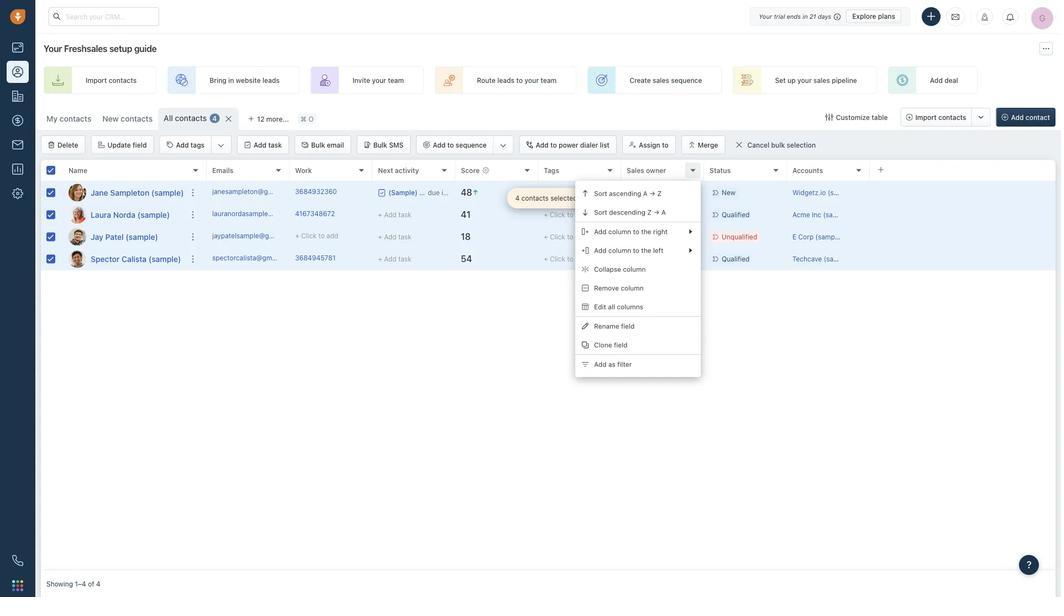 Task type: vqa. For each thing, say whether or not it's contained in the screenshot.
any time to the bottom
no



Task type: locate. For each thing, give the bounding box(es) containing it.
1 vertical spatial 4
[[516, 194, 520, 202]]

your right route
[[525, 76, 539, 84]]

add for add to power dialer list
[[536, 141, 549, 149]]

press space to deselect this row. row containing spector calista (sample)
[[41, 248, 207, 270]]

0 vertical spatial import contacts
[[86, 76, 137, 84]]

1 horizontal spatial your
[[525, 76, 539, 84]]

0 horizontal spatial sequence
[[456, 141, 487, 149]]

gary down left
[[640, 255, 655, 263]]

grid
[[41, 159, 1056, 571]]

press space to deselect this row. row
[[41, 182, 207, 204], [207, 182, 1056, 204], [41, 204, 207, 226], [207, 204, 1056, 226], [41, 226, 207, 248], [207, 226, 1056, 248], [41, 248, 207, 270], [207, 248, 1056, 270]]

0 horizontal spatial import
[[86, 76, 107, 84]]

→ up the right
[[654, 208, 660, 216]]

contacts inside button
[[939, 113, 967, 121]]

set up your sales pipeline link
[[733, 66, 877, 94]]

1 bulk from the left
[[311, 141, 325, 149]]

cell
[[870, 182, 1056, 203], [870, 204, 1056, 226], [870, 226, 1056, 248], [870, 248, 1056, 270]]

2 team from the left
[[541, 76, 557, 84]]

1 vertical spatial container_wx8msf4aqz5i3rn1 image
[[630, 189, 637, 197]]

1 sort from the top
[[594, 190, 608, 197]]

0 vertical spatial →
[[650, 190, 656, 197]]

0 horizontal spatial bulk
[[311, 141, 325, 149]]

container_wx8msf4aqz5i3rn1 image left "customize"
[[826, 113, 834, 121]]

z down owner
[[658, 190, 662, 197]]

1 the from the top
[[641, 228, 652, 235]]

gary orlando up left
[[640, 233, 682, 241]]

gary orlando down owner
[[640, 189, 682, 197]]

update field button
[[91, 135, 154, 154]]

1 horizontal spatial sequence
[[671, 76, 702, 84]]

add inside group
[[433, 141, 446, 149]]

laura
[[91, 210, 111, 219]]

sales right create
[[653, 76, 670, 84]]

4 cell from the top
[[870, 248, 1056, 270]]

3 cell from the top
[[870, 226, 1056, 248]]

sort inside menu item
[[594, 208, 608, 216]]

s image
[[69, 250, 86, 268]]

remove column menu item
[[576, 279, 701, 297]]

3 orlando from the top
[[657, 233, 682, 241]]

2 vertical spatial 4
[[96, 580, 100, 588]]

column up remove column menu item
[[623, 265, 646, 273]]

2 leads from the left
[[498, 76, 515, 84]]

1 team from the left
[[388, 76, 404, 84]]

add for add column to the left
[[594, 247, 607, 254]]

1 vertical spatial your
[[44, 43, 62, 54]]

click for 18
[[550, 233, 565, 241]]

12
[[257, 115, 265, 123]]

your inside invite your team link
[[372, 76, 386, 84]]

2 gary orlando from the top
[[640, 211, 682, 219]]

2 sort from the top
[[594, 208, 608, 216]]

4 right of
[[96, 580, 100, 588]]

(sample) for e corp (sample)
[[816, 233, 843, 241]]

of
[[88, 580, 94, 588]]

1 qualified from the top
[[722, 211, 750, 219]]

0 vertical spatial sequence
[[671, 76, 702, 84]]

0 horizontal spatial import contacts
[[86, 76, 137, 84]]

cell for 18
[[870, 226, 1056, 248]]

email
[[327, 141, 344, 149]]

add tags group
[[159, 135, 232, 154]]

gary
[[640, 189, 655, 197], [640, 211, 655, 219], [640, 233, 655, 241], [640, 255, 655, 263]]

orlando down left
[[657, 255, 682, 263]]

2 the from the top
[[641, 247, 652, 254]]

add inside menu item
[[594, 360, 607, 368]]

3684945781
[[295, 254, 336, 262]]

+ click to add
[[544, 189, 587, 197], [544, 211, 587, 219], [544, 233, 587, 241], [544, 255, 587, 263]]

1 horizontal spatial import contacts
[[916, 113, 967, 121]]

0 vertical spatial new
[[102, 114, 119, 123]]

1 horizontal spatial z
[[658, 190, 662, 197]]

bulk inside button
[[311, 141, 325, 149]]

gary for 41
[[640, 211, 655, 219]]

all contacts 4
[[164, 114, 217, 123]]

2 + add task from the top
[[378, 233, 412, 241]]

sequence right create
[[671, 76, 702, 84]]

the left left
[[641, 247, 652, 254]]

import inside import contacts button
[[916, 113, 937, 121]]

0 horizontal spatial in
[[228, 76, 234, 84]]

sales left pipeline
[[814, 76, 830, 84]]

your left 'trial'
[[759, 13, 773, 20]]

jaypatelsample@gmail.com + click to add
[[212, 232, 339, 240]]

container_wx8msf4aqz5i3rn1 image
[[736, 141, 743, 149], [630, 189, 637, 197], [630, 255, 637, 263]]

route leads to your team link
[[435, 66, 577, 94]]

leads right "website"
[[263, 76, 280, 84]]

add to sequence button
[[417, 136, 494, 154]]

1 vertical spatial z
[[648, 208, 652, 216]]

new for new contacts
[[102, 114, 119, 123]]

orlando
[[657, 189, 682, 197], [657, 211, 682, 219], [657, 233, 682, 241], [657, 255, 682, 263]]

container_wx8msf4aqz5i3rn1 image for new
[[630, 189, 637, 197]]

2 your from the left
[[525, 76, 539, 84]]

0 horizontal spatial sales
[[653, 76, 670, 84]]

0 horizontal spatial leads
[[263, 76, 280, 84]]

1 horizontal spatial your
[[759, 13, 773, 20]]

0 vertical spatial 4
[[212, 114, 217, 122]]

0 vertical spatial sort
[[594, 190, 608, 197]]

1 horizontal spatial leads
[[498, 76, 515, 84]]

1 vertical spatial qualified
[[722, 255, 750, 263]]

field down columns
[[621, 322, 635, 330]]

activity
[[395, 166, 419, 174]]

import contacts down add deal
[[916, 113, 967, 121]]

(sample) right the sampleton
[[151, 188, 184, 197]]

bulk left sms
[[373, 141, 387, 149]]

import contacts for import contacts link
[[86, 76, 137, 84]]

4 orlando from the top
[[657, 255, 682, 263]]

(sample) right inc
[[823, 211, 851, 219]]

menu
[[576, 181, 701, 377]]

1 vertical spatial →
[[654, 208, 660, 216]]

3 your from the left
[[798, 76, 812, 84]]

orlando up left
[[657, 233, 682, 241]]

import contacts for import contacts button
[[916, 113, 967, 121]]

field right the update
[[133, 141, 147, 149]]

j image
[[69, 184, 86, 202], [69, 228, 86, 246]]

import down your freshsales setup guide on the top left of page
[[86, 76, 107, 84]]

orlando up the right
[[657, 211, 682, 219]]

guide
[[134, 43, 157, 54]]

0 horizontal spatial new
[[102, 114, 119, 123]]

2 bulk from the left
[[373, 141, 387, 149]]

field inside button
[[133, 141, 147, 149]]

press space to deselect this row. row up norda
[[41, 182, 207, 204]]

column
[[609, 228, 631, 235], [609, 247, 631, 254], [623, 265, 646, 273], [621, 284, 644, 292]]

4 gary from the top
[[640, 255, 655, 263]]

1 vertical spatial import
[[916, 113, 937, 121]]

1 + add task from the top
[[378, 211, 412, 219]]

spector calista (sample) link
[[91, 254, 181, 265]]

(sample) right "calista"
[[149, 254, 181, 263]]

j image left jane
[[69, 184, 86, 202]]

gary orlando up the right
[[640, 211, 682, 219]]

add for add task
[[254, 141, 267, 149]]

your freshsales setup guide
[[44, 43, 157, 54]]

a inside sort descending z → a menu item
[[662, 208, 666, 216]]

4 + click to add from the top
[[544, 255, 587, 263]]

add for add contact
[[1012, 113, 1024, 121]]

2 vertical spatial field
[[614, 341, 628, 349]]

4 left selected.
[[516, 194, 520, 202]]

your right up
[[798, 76, 812, 84]]

import contacts down setup on the top left of the page
[[86, 76, 137, 84]]

0 horizontal spatial your
[[372, 76, 386, 84]]

2 orlando from the top
[[657, 211, 682, 219]]

widgetz.io (sample) link
[[793, 189, 856, 197]]

21
[[810, 13, 816, 20]]

column up columns
[[621, 284, 644, 292]]

j image left jay
[[69, 228, 86, 246]]

+ click to add for 54
[[544, 255, 587, 263]]

1 horizontal spatial import
[[916, 113, 937, 121]]

contacts left selected.
[[522, 194, 549, 202]]

1 vertical spatial field
[[621, 322, 635, 330]]

import for import contacts link
[[86, 76, 107, 84]]

grid containing 48
[[41, 159, 1056, 571]]

0 vertical spatial a
[[643, 190, 648, 197]]

add column to the left
[[594, 247, 664, 254]]

column up collapse column
[[609, 247, 631, 254]]

bulk
[[311, 141, 325, 149], [373, 141, 387, 149]]

new for new
[[722, 189, 736, 197]]

+ add task for 18
[[378, 233, 412, 241]]

gary up left
[[640, 233, 655, 241]]

→ inside menu item
[[654, 208, 660, 216]]

(sample) up acme inc (sample) link at the right top of page
[[828, 189, 856, 197]]

0 horizontal spatial z
[[648, 208, 652, 216]]

sequence inside button
[[456, 141, 487, 149]]

accounts
[[793, 166, 823, 174]]

1 row group from the left
[[41, 182, 207, 270]]

row group
[[41, 182, 207, 270], [207, 182, 1056, 270]]

new down status
[[722, 189, 736, 197]]

add inside group
[[176, 141, 189, 149]]

sort inside menu item
[[594, 190, 608, 197]]

1 gary from the top
[[640, 189, 655, 197]]

press space to deselect this row. row containing 41
[[207, 204, 1056, 226]]

your for your trial ends in 21 days
[[759, 13, 773, 20]]

0 vertical spatial your
[[759, 13, 773, 20]]

1 + click to add from the top
[[544, 189, 587, 197]]

press space to deselect this row. row up sort descending z → a in the top of the page
[[207, 182, 1056, 204]]

1 vertical spatial new
[[722, 189, 736, 197]]

container_wx8msf4aqz5i3rn1 image down add column to the left
[[630, 255, 637, 263]]

the left the right
[[641, 228, 652, 235]]

edit all columns
[[594, 303, 643, 311]]

0 vertical spatial z
[[658, 190, 662, 197]]

bulk sms button
[[357, 135, 411, 154]]

name row
[[41, 160, 207, 182]]

import contacts inside button
[[916, 113, 967, 121]]

2 + click to add from the top
[[544, 211, 587, 219]]

qualified down unqualified
[[722, 255, 750, 263]]

3 + click to add from the top
[[544, 233, 587, 241]]

sampleton
[[110, 188, 149, 197]]

column down descending
[[609, 228, 631, 235]]

0 horizontal spatial 4
[[96, 580, 100, 588]]

3 gary from the top
[[640, 233, 655, 241]]

add task button
[[237, 135, 289, 154]]

add for add deal
[[930, 76, 943, 84]]

a inside sort ascending a → z menu item
[[643, 190, 648, 197]]

my contacts
[[46, 114, 91, 123]]

add
[[575, 189, 587, 197], [575, 211, 587, 219], [327, 232, 339, 240], [575, 233, 587, 241], [575, 255, 587, 263]]

gary orlando down left
[[640, 255, 682, 263]]

contacts down deal
[[939, 113, 967, 121]]

sequence for create sales sequence
[[671, 76, 702, 84]]

press space to deselect this row. row down jay patel (sample) link
[[41, 248, 207, 270]]

laura norda (sample) link
[[91, 209, 170, 220]]

add inside 'button'
[[1012, 113, 1024, 121]]

your right invite
[[372, 76, 386, 84]]

new contacts button
[[97, 108, 158, 130], [102, 114, 153, 123]]

press space to deselect this row. row up the jay patel (sample)
[[41, 204, 207, 226]]

gary orlando for 41
[[640, 211, 682, 219]]

a up the right
[[662, 208, 666, 216]]

⌘ o
[[301, 115, 314, 123]]

clone field
[[594, 341, 628, 349]]

press space to deselect this row. row containing jay patel (sample)
[[41, 226, 207, 248]]

1 horizontal spatial sales
[[814, 76, 830, 84]]

1 your from the left
[[372, 76, 386, 84]]

spectorcalista@gmail.com 3684945781
[[212, 254, 336, 262]]

in left 21
[[803, 13, 808, 20]]

→ down owner
[[650, 190, 656, 197]]

ends
[[787, 13, 801, 20]]

your for your freshsales setup guide
[[44, 43, 62, 54]]

import down add deal link
[[916, 113, 937, 121]]

4 contacts selected.
[[516, 194, 579, 202]]

1 leads from the left
[[263, 76, 280, 84]]

column for collapse column
[[623, 265, 646, 273]]

(sample) right corp
[[816, 233, 843, 241]]

2 cell from the top
[[870, 204, 1056, 226]]

edit
[[594, 303, 606, 311]]

add as filter
[[594, 360, 632, 368]]

3 gary orlando from the top
[[640, 233, 682, 241]]

press space to deselect this row. row down norda
[[41, 226, 207, 248]]

(sample) for laura norda (sample)
[[138, 210, 170, 219]]

next
[[378, 166, 393, 174]]

your left the freshsales at the top of page
[[44, 43, 62, 54]]

bulk
[[772, 141, 785, 149]]

0 vertical spatial the
[[641, 228, 652, 235]]

inc
[[812, 211, 822, 219]]

right
[[653, 228, 668, 235]]

press space to deselect this row. row down sort descending z → a in the top of the page
[[207, 226, 1056, 248]]

explore
[[853, 12, 877, 20]]

gary up sort descending z → a menu item
[[640, 189, 655, 197]]

a right "ascending"
[[643, 190, 648, 197]]

2 horizontal spatial your
[[798, 76, 812, 84]]

(sample) down e corp (sample) link
[[824, 255, 852, 263]]

update
[[108, 141, 131, 149]]

angle down image
[[218, 140, 225, 151]]

bulk for bulk email
[[311, 141, 325, 149]]

patel
[[105, 232, 124, 241]]

z inside menu item
[[658, 190, 662, 197]]

spectorcalista@gmail.com link
[[212, 253, 294, 265]]

2 qualified from the top
[[722, 255, 750, 263]]

assign to button
[[623, 135, 676, 154]]

add to power dialer list button
[[520, 135, 617, 154]]

in
[[803, 13, 808, 20], [228, 76, 234, 84]]

1 vertical spatial the
[[641, 247, 652, 254]]

1 vertical spatial in
[[228, 76, 234, 84]]

remove
[[594, 284, 619, 292]]

press space to deselect this row. row containing 54
[[207, 248, 1056, 270]]

z inside menu item
[[648, 208, 652, 216]]

1 horizontal spatial team
[[541, 76, 557, 84]]

0 vertical spatial + add task
[[378, 211, 412, 219]]

container_wx8msf4aqz5i3rn1 image up sort descending z → a in the top of the page
[[630, 189, 637, 197]]

→ for z
[[650, 190, 656, 197]]

sequence up score
[[456, 141, 487, 149]]

leads right route
[[498, 76, 515, 84]]

press space to deselect this row. row up add column to the right
[[207, 204, 1056, 226]]

0 vertical spatial container_wx8msf4aqz5i3rn1 image
[[736, 141, 743, 149]]

→ inside menu item
[[650, 190, 656, 197]]

0 vertical spatial j image
[[69, 184, 86, 202]]

1 horizontal spatial bulk
[[373, 141, 387, 149]]

sort for sort ascending a → z
[[594, 190, 608, 197]]

spector calista (sample)
[[91, 254, 181, 263]]

click for 41
[[550, 211, 565, 219]]

in right bring
[[228, 76, 234, 84]]

l image
[[69, 206, 86, 224]]

press space to deselect this row. row containing jane sampleton (sample)
[[41, 182, 207, 204]]

to inside group
[[448, 141, 454, 149]]

3 + add task from the top
[[378, 255, 412, 263]]

contacts right all
[[175, 114, 207, 123]]

orlando down owner
[[657, 189, 682, 197]]

email image
[[952, 12, 960, 21]]

gary orlando
[[640, 189, 682, 197], [640, 211, 682, 219], [640, 233, 682, 241], [640, 255, 682, 263]]

container_wx8msf4aqz5i3rn1 image
[[826, 113, 834, 121], [378, 189, 386, 197], [630, 211, 637, 219], [630, 233, 637, 241]]

gary orlando for 54
[[640, 255, 682, 263]]

1 vertical spatial import contacts
[[916, 113, 967, 121]]

1 horizontal spatial a
[[662, 208, 666, 216]]

bulk inside button
[[373, 141, 387, 149]]

sort descending z → a menu item
[[576, 203, 701, 222]]

add task
[[254, 141, 282, 149]]

2 horizontal spatial 4
[[516, 194, 520, 202]]

container_wx8msf4aqz5i3rn1 image up add column to the right
[[630, 211, 637, 219]]

edit all columns menu item
[[576, 297, 701, 316]]

sequence for add to sequence
[[456, 141, 487, 149]]

clone field menu item
[[576, 336, 701, 354]]

sales
[[653, 76, 670, 84], [814, 76, 830, 84]]

z down sort ascending a → z menu item on the top of page
[[648, 208, 652, 216]]

press space to deselect this row. row down add column to the right
[[207, 248, 1056, 270]]

jane sampleton (sample) link
[[91, 187, 184, 198]]

qualified up unqualified
[[722, 211, 750, 219]]

(sample) down jane sampleton (sample) link
[[138, 210, 170, 219]]

jane
[[91, 188, 108, 197]]

the for left
[[641, 247, 652, 254]]

new up the update
[[102, 114, 119, 123]]

cancel
[[748, 141, 770, 149]]

import inside import contacts link
[[86, 76, 107, 84]]

set
[[775, 76, 786, 84]]

2 vertical spatial + add task
[[378, 255, 412, 263]]

2 row group from the left
[[207, 182, 1056, 270]]

(sample) up spector calista (sample)
[[126, 232, 158, 241]]

4 right all contacts link
[[212, 114, 217, 122]]

add to power dialer list
[[536, 141, 610, 149]]

next activity
[[378, 166, 419, 174]]

1 vertical spatial sort
[[594, 208, 608, 216]]

contact
[[1026, 113, 1051, 121]]

cancel bulk selection
[[748, 141, 816, 149]]

new inside 'row group'
[[722, 189, 736, 197]]

add for add as filter
[[594, 360, 607, 368]]

add deal link
[[888, 66, 978, 94]]

add
[[930, 76, 943, 84], [1012, 113, 1024, 121], [176, 141, 189, 149], [254, 141, 267, 149], [433, 141, 446, 149], [536, 141, 549, 149], [384, 211, 397, 219], [594, 228, 607, 235], [384, 233, 397, 241], [594, 247, 607, 254], [384, 255, 397, 263], [594, 360, 607, 368]]

4 gary orlando from the top
[[640, 255, 682, 263]]

0 horizontal spatial team
[[388, 76, 404, 84]]

more...
[[266, 115, 289, 123]]

laura norda (sample)
[[91, 210, 170, 219]]

0 horizontal spatial a
[[643, 190, 648, 197]]

0 vertical spatial import
[[86, 76, 107, 84]]

add for 54
[[575, 255, 587, 263]]

qualified for 54
[[722, 255, 750, 263]]

2 vertical spatial container_wx8msf4aqz5i3rn1 image
[[630, 255, 637, 263]]

1 vertical spatial a
[[662, 208, 666, 216]]

sort left descending
[[594, 208, 608, 216]]

0 horizontal spatial your
[[44, 43, 62, 54]]

+ add task for 41
[[378, 211, 412, 219]]

sort
[[594, 190, 608, 197], [594, 208, 608, 216]]

1 vertical spatial + add task
[[378, 233, 412, 241]]

import
[[86, 76, 107, 84], [916, 113, 937, 121]]

18
[[461, 231, 471, 242]]

0 vertical spatial qualified
[[722, 211, 750, 219]]

add for 18
[[575, 233, 587, 241]]

1 horizontal spatial 4
[[212, 114, 217, 122]]

field right clone at the bottom of page
[[614, 341, 628, 349]]

1 horizontal spatial in
[[803, 13, 808, 20]]

your inside set up your sales pipeline link
[[798, 76, 812, 84]]

41
[[461, 209, 471, 220]]

merge button
[[682, 135, 726, 154]]

0 vertical spatial field
[[133, 141, 147, 149]]

1 vertical spatial j image
[[69, 228, 86, 246]]

2 j image from the top
[[69, 228, 86, 246]]

4 inside all contacts 4
[[212, 114, 217, 122]]

bulk left email at the left top
[[311, 141, 325, 149]]

container_wx8msf4aqz5i3rn1 image left cancel
[[736, 141, 743, 149]]

collapse column menu item
[[576, 260, 701, 279]]

team
[[388, 76, 404, 84], [541, 76, 557, 84]]

widgetz.io
[[793, 189, 826, 197]]

1 vertical spatial sequence
[[456, 141, 487, 149]]

the
[[641, 228, 652, 235], [641, 247, 652, 254]]

1 horizontal spatial new
[[722, 189, 736, 197]]

1 j image from the top
[[69, 184, 86, 202]]

2 gary from the top
[[640, 211, 655, 219]]

freshsales
[[64, 43, 107, 54]]

gary up the right
[[640, 211, 655, 219]]

sort left "ascending"
[[594, 190, 608, 197]]

press space to deselect this row. row containing 18
[[207, 226, 1056, 248]]



Task type: describe. For each thing, give the bounding box(es) containing it.
12 more... button
[[242, 111, 295, 127]]

container_wx8msf4aqz5i3rn1 image for qualified
[[630, 255, 637, 263]]

j image for jay patel (sample)
[[69, 228, 86, 246]]

rename field menu item
[[576, 317, 701, 336]]

2 sales from the left
[[814, 76, 830, 84]]

delete
[[58, 141, 78, 149]]

48
[[461, 187, 472, 198]]

new contacts
[[102, 114, 153, 123]]

task for 41
[[399, 211, 412, 219]]

contacts up update field
[[121, 114, 153, 123]]

techcave (sample) link
[[793, 255, 852, 263]]

sort ascending a → z menu item
[[576, 184, 701, 203]]

descending
[[609, 208, 646, 216]]

emails
[[212, 166, 234, 174]]

phone element
[[7, 550, 29, 572]]

+ add task for 54
[[378, 255, 412, 263]]

add contact button
[[997, 108, 1056, 127]]

container_wx8msf4aqz5i3rn1 image down the next
[[378, 189, 386, 197]]

assign to
[[639, 141, 669, 149]]

(sample) for jay patel (sample)
[[126, 232, 158, 241]]

row group containing jane sampleton (sample)
[[41, 182, 207, 270]]

selected.
[[551, 194, 579, 202]]

(sample) for acme inc (sample)
[[823, 211, 851, 219]]

phone image
[[12, 555, 23, 566]]

sales owner
[[627, 166, 666, 174]]

create sales sequence link
[[588, 66, 722, 94]]

plans
[[878, 12, 896, 20]]

field for rename field
[[621, 322, 635, 330]]

the for right
[[641, 228, 652, 235]]

press space to deselect this row. row containing 48
[[207, 182, 1056, 204]]

collapse column
[[594, 265, 646, 273]]

0 vertical spatial in
[[803, 13, 808, 20]]

12 more...
[[257, 115, 289, 123]]

showing 1–4 of 4
[[46, 580, 100, 588]]

cell for 41
[[870, 204, 1056, 226]]

add tags button
[[160, 136, 211, 154]]

add to sequence group
[[416, 135, 514, 154]]

column for add column to the left
[[609, 247, 631, 254]]

rename field
[[594, 322, 635, 330]]

work
[[295, 166, 312, 174]]

add as filter menu item
[[576, 355, 701, 374]]

import contacts group
[[901, 108, 991, 127]]

corp
[[799, 233, 814, 241]]

(sample) for jane sampleton (sample)
[[151, 188, 184, 197]]

orlando for 54
[[657, 255, 682, 263]]

my
[[46, 114, 57, 123]]

column for remove column
[[621, 284, 644, 292]]

score
[[461, 166, 480, 174]]

jay patel (sample)
[[91, 232, 158, 241]]

route leads to your team
[[477, 76, 557, 84]]

jaypatelsample@gmail.com
[[212, 232, 297, 240]]

acme inc (sample)
[[793, 211, 851, 219]]

1 sales from the left
[[653, 76, 670, 84]]

angle down image
[[500, 140, 507, 151]]

bulk email
[[311, 141, 344, 149]]

1 orlando from the top
[[657, 189, 682, 197]]

field for clone field
[[614, 341, 628, 349]]

freshworks switcher image
[[12, 580, 23, 591]]

add for 41
[[575, 211, 587, 219]]

gary orlando for 18
[[640, 233, 682, 241]]

cell for 54
[[870, 248, 1056, 270]]

row group containing 48
[[207, 182, 1056, 270]]

click for 54
[[550, 255, 565, 263]]

name
[[69, 166, 87, 174]]

remove column
[[594, 284, 644, 292]]

task for 18
[[399, 233, 412, 241]]

customize
[[836, 113, 870, 121]]

import for import contacts button
[[916, 113, 937, 121]]

add to sequence
[[433, 141, 487, 149]]

add for add tags
[[176, 141, 189, 149]]

container_wx8msf4aqz5i3rn1 image up add column to the left
[[630, 233, 637, 241]]

rename
[[594, 322, 619, 330]]

invite your team
[[353, 76, 404, 84]]

name column header
[[63, 160, 207, 182]]

jay
[[91, 232, 103, 241]]

showing
[[46, 580, 73, 588]]

days
[[818, 13, 832, 20]]

1 gary orlando from the top
[[640, 189, 682, 197]]

bulk email button
[[295, 135, 351, 154]]

bulk sms
[[373, 141, 404, 149]]

3684932360
[[295, 188, 337, 195]]

spector
[[91, 254, 120, 263]]

e corp (sample) link
[[793, 233, 843, 241]]

contacts down setup on the top left of the page
[[109, 76, 137, 84]]

sort for sort descending z → a
[[594, 208, 608, 216]]

e
[[793, 233, 797, 241]]

contacts right my
[[60, 114, 91, 123]]

your inside route leads to your team link
[[525, 76, 539, 84]]

column for add column to the right
[[609, 228, 631, 235]]

contacts inside grid
[[522, 194, 549, 202]]

trial
[[774, 13, 785, 20]]

press space to deselect this row. row containing laura norda (sample)
[[41, 204, 207, 226]]

deal
[[945, 76, 959, 84]]

qualified for 41
[[722, 211, 750, 219]]

task for 54
[[399, 255, 412, 263]]

setup
[[109, 43, 132, 54]]

dialer
[[580, 141, 598, 149]]

jane sampleton (sample)
[[91, 188, 184, 197]]

+ click to add for 41
[[544, 211, 587, 219]]

orlando for 41
[[657, 211, 682, 219]]

tags
[[544, 166, 559, 174]]

janesampleton@gmail.com link
[[212, 187, 296, 199]]

field for update field
[[133, 141, 147, 149]]

menu containing sort ascending a → z
[[576, 181, 701, 377]]

→ for a
[[654, 208, 660, 216]]

4167348672
[[295, 210, 335, 217]]

norda
[[113, 210, 136, 219]]

⌘
[[301, 115, 307, 123]]

your trial ends in 21 days
[[759, 13, 832, 20]]

add for add column to the right
[[594, 228, 607, 235]]

unqualified
[[722, 233, 758, 241]]

o
[[309, 115, 314, 123]]

orlando for 18
[[657, 233, 682, 241]]

1 cell from the top
[[870, 182, 1056, 203]]

+ click to add for 18
[[544, 233, 587, 241]]

ascending
[[609, 190, 642, 197]]

jaypatelsample@gmail.com link
[[212, 231, 297, 243]]

status
[[710, 166, 731, 174]]

container_wx8msf4aqz5i3rn1 image inside customize table button
[[826, 113, 834, 121]]

(sample) for spector calista (sample)
[[149, 254, 181, 263]]

add tags
[[176, 141, 205, 149]]

in inside bring in website leads link
[[228, 76, 234, 84]]

add for add to sequence
[[433, 141, 446, 149]]

route
[[477, 76, 496, 84]]

sales
[[627, 166, 645, 174]]

assign
[[639, 141, 661, 149]]

update field
[[108, 141, 147, 149]]

jay patel (sample) link
[[91, 231, 158, 242]]

4167348672 link
[[295, 209, 335, 221]]

gary for 18
[[640, 233, 655, 241]]

all
[[608, 303, 615, 311]]

create
[[630, 76, 651, 84]]

pipeline
[[832, 76, 857, 84]]

54
[[461, 254, 472, 264]]

power
[[559, 141, 579, 149]]

Search your CRM... text field
[[49, 7, 159, 26]]

gary for 54
[[640, 255, 655, 263]]

task inside button
[[268, 141, 282, 149]]

all contacts link
[[164, 113, 207, 124]]

j image for jane sampleton (sample)
[[69, 184, 86, 202]]

bulk for bulk sms
[[373, 141, 387, 149]]

calista
[[122, 254, 147, 263]]

3684945781 link
[[295, 253, 336, 265]]

left
[[653, 247, 664, 254]]

lauranordasample@gmail.com link
[[212, 209, 306, 221]]



